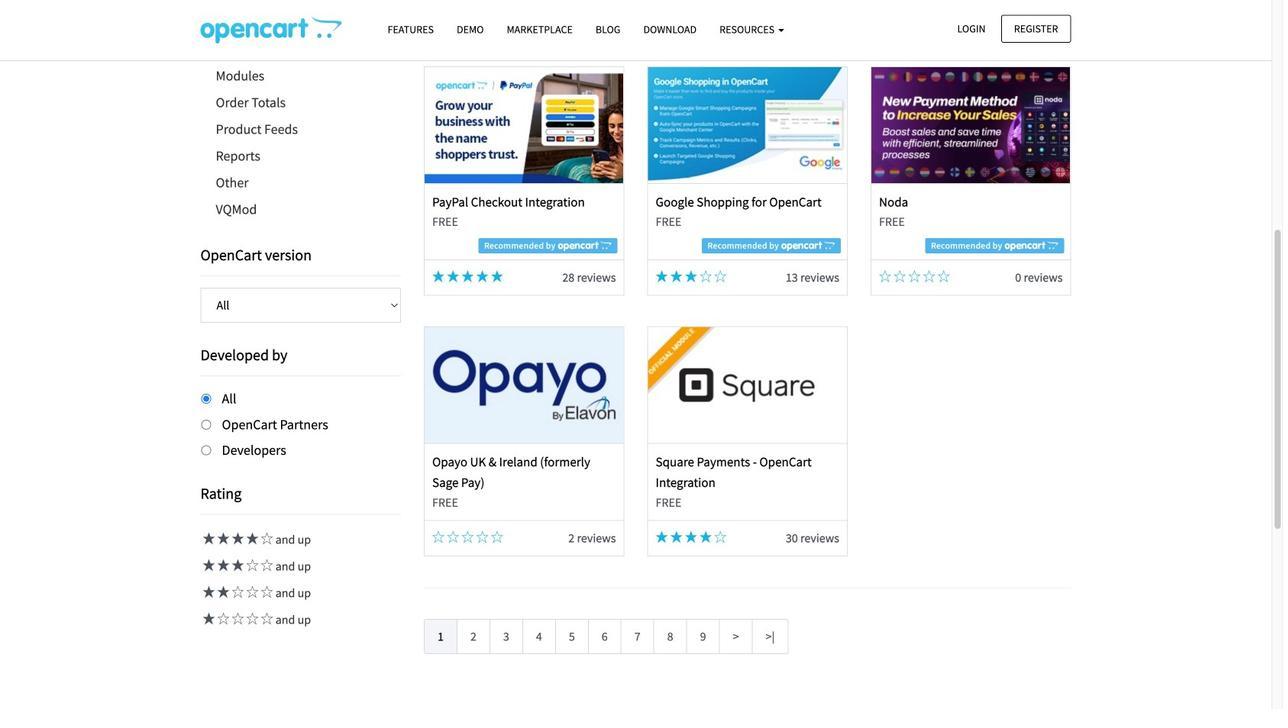 Task type: describe. For each thing, give the bounding box(es) containing it.
opayo uk & ireland (formerly sage pay) image
[[425, 327, 623, 443]]

noda image
[[872, 67, 1070, 183]]

google shopping for opencart image
[[648, 67, 847, 183]]

paypal checkout integration image
[[425, 67, 623, 183]]



Task type: vqa. For each thing, say whether or not it's contained in the screenshot.
the OpenCart - Your Account image
no



Task type: locate. For each thing, give the bounding box(es) containing it.
star light image
[[447, 270, 459, 282], [462, 270, 474, 282], [491, 270, 503, 282], [685, 270, 697, 282], [656, 531, 668, 543], [670, 531, 683, 543], [215, 533, 230, 545], [244, 533, 259, 545], [200, 613, 215, 625]]

star light image
[[432, 270, 445, 282], [476, 270, 489, 282], [656, 270, 668, 282], [670, 270, 683, 282], [685, 531, 697, 543], [700, 531, 712, 543], [200, 533, 215, 545], [230, 533, 244, 545], [200, 559, 215, 572], [215, 559, 230, 572], [230, 559, 244, 572], [200, 586, 215, 598], [215, 586, 230, 598]]

star light o image
[[879, 270, 891, 282], [923, 270, 935, 282], [462, 531, 474, 543], [476, 531, 489, 543], [491, 531, 503, 543], [714, 531, 727, 543], [244, 559, 259, 572], [259, 559, 273, 572], [259, 586, 273, 598], [215, 613, 230, 625], [259, 613, 273, 625]]

opencart extensions image
[[200, 16, 342, 44]]

paypal payment gateway image
[[504, 0, 991, 10]]

square payments - opencart integration image
[[648, 327, 847, 443]]

star light o image
[[700, 270, 712, 282], [714, 270, 727, 282], [894, 270, 906, 282], [908, 270, 921, 282], [938, 270, 950, 282], [432, 531, 445, 543], [447, 531, 459, 543], [259, 533, 273, 545], [230, 586, 244, 598], [244, 586, 259, 598], [230, 613, 244, 625], [244, 613, 259, 625]]



